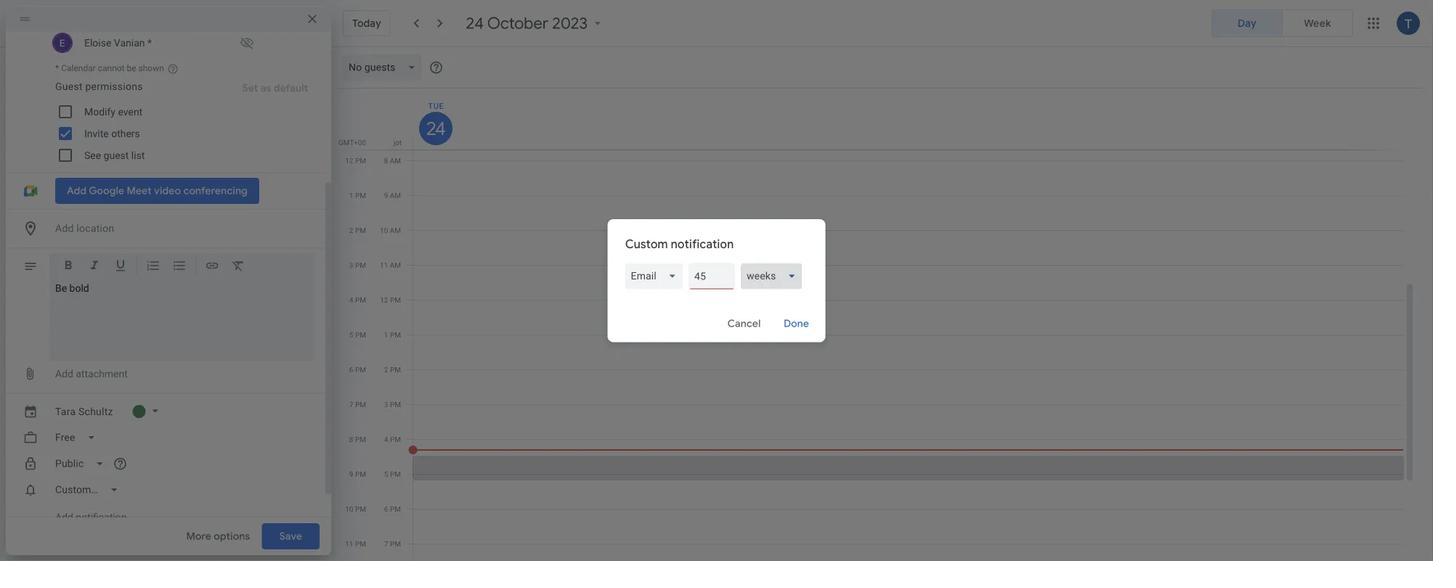Task type: vqa. For each thing, say whether or not it's contained in the screenshot.
8
yes



Task type: describe. For each thing, give the bounding box(es) containing it.
Hours in advance for notification number field
[[695, 263, 729, 289]]

be
[[55, 283, 67, 295]]

8 for 8 am
[[384, 156, 388, 165]]

be bold
[[55, 283, 89, 295]]

1 vertical spatial 3
[[384, 400, 388, 409]]

eloise vanian tree item
[[49, 31, 314, 54]]

group containing guest permissions
[[49, 75, 314, 166]]

italic image
[[87, 259, 102, 276]]

add for add attachment
[[55, 368, 73, 380]]

see guest list
[[84, 149, 145, 161]]

numbered list image
[[146, 259, 161, 276]]

others
[[111, 127, 140, 139]]

Day radio
[[1212, 9, 1283, 37]]

invite others
[[84, 127, 140, 139]]

0 horizontal spatial *
[[55, 63, 59, 73]]

notification for add notification
[[76, 512, 127, 524]]

underline image
[[113, 259, 128, 276]]

24
[[466, 13, 484, 33]]

insert link image
[[205, 259, 219, 276]]

0 horizontal spatial 2
[[349, 226, 353, 235]]

0 horizontal spatial 1 pm
[[349, 191, 366, 200]]

1 horizontal spatial 6
[[384, 505, 388, 514]]

notification for custom notification
[[671, 237, 734, 252]]

gmt+00
[[338, 138, 366, 147]]

0 horizontal spatial 4 pm
[[349, 296, 366, 304]]

1 horizontal spatial be
[[557, 314, 567, 324]]

Week radio
[[1282, 9, 1353, 37]]

9 for 9 pm
[[349, 470, 353, 479]]

eloise vanian *
[[84, 37, 152, 49]]

0 horizontal spatial be
[[127, 63, 136, 73]]

am for 8 am
[[390, 156, 401, 165]]

shown
[[138, 63, 164, 73]]

am for 9 am
[[390, 191, 401, 200]]

8 pm
[[349, 435, 366, 444]]

8 for 8 pm
[[349, 435, 353, 444]]

9 am
[[384, 191, 401, 200]]

custom notification dialog
[[608, 219, 826, 342]]

0 horizontal spatial 7
[[349, 400, 353, 409]]

tara schultz
[[55, 406, 113, 418]]

11 am
[[380, 261, 401, 270]]

custom
[[625, 237, 668, 252]]

see
[[84, 149, 101, 161]]

0 vertical spatial 3 pm
[[349, 261, 366, 270]]

done
[[784, 317, 809, 330]]

9 pm
[[349, 470, 366, 479]]

modify event
[[84, 106, 143, 118]]

guest
[[55, 80, 83, 92]]

11 for 11 am
[[380, 261, 388, 270]]

0 horizontal spatial 6
[[349, 365, 353, 374]]

option group containing day
[[1212, 9, 1353, 37]]

bulleted list image
[[172, 259, 187, 276]]

remove formatting image
[[231, 259, 246, 276]]

1 horizontal spatial 12
[[380, 296, 388, 304]]

24 october 2023 button
[[460, 13, 611, 33]]

schultz
[[78, 406, 113, 418]]

0 horizontal spatial 5
[[349, 331, 353, 339]]



Task type: locate. For each thing, give the bounding box(es) containing it.
11
[[380, 261, 388, 270], [345, 540, 353, 548]]

7 right 11 pm
[[384, 540, 388, 548]]

1 vertical spatial 10
[[345, 505, 353, 514]]

0 vertical spatial *
[[147, 37, 152, 49]]

2023
[[552, 13, 588, 33]]

add notification button
[[49, 505, 133, 531]]

1 horizontal spatial 10
[[380, 226, 388, 235]]

1 vertical spatial 1 pm
[[384, 331, 401, 339]]

0 vertical spatial 7 pm
[[349, 400, 366, 409]]

3 pm
[[349, 261, 366, 270], [384, 400, 401, 409]]

1 pm down 11 am
[[384, 331, 401, 339]]

1 vertical spatial 6 pm
[[384, 505, 401, 514]]

1 horizontal spatial *
[[147, 37, 152, 49]]

add notification
[[55, 512, 127, 524]]

0 horizontal spatial 3
[[349, 261, 353, 270]]

7 pm
[[349, 400, 366, 409], [384, 540, 401, 548]]

0 vertical spatial 8
[[384, 156, 388, 165]]

None field
[[625, 263, 689, 289], [741, 263, 808, 289], [625, 263, 689, 289], [741, 263, 808, 289]]

1 vertical spatial notification
[[76, 512, 127, 524]]

vanian
[[114, 37, 145, 49]]

add attachment button
[[49, 361, 134, 387]]

1 horizontal spatial 7 pm
[[384, 540, 401, 548]]

1 horizontal spatial 5
[[384, 470, 388, 479]]

0 horizontal spatial 1
[[349, 191, 353, 200]]

0 vertical spatial 6
[[349, 365, 353, 374]]

1 vertical spatial 2 pm
[[384, 365, 401, 374]]

october
[[487, 13, 549, 33]]

am
[[390, 156, 401, 165], [390, 191, 401, 200], [390, 226, 401, 235], [390, 261, 401, 270]]

11 down 10 pm
[[345, 540, 353, 548]]

2 horizontal spatial 4
[[633, 314, 638, 324]]

cannot
[[98, 63, 125, 73]]

1 horizontal spatial 2 pm
[[384, 365, 401, 374]]

0 horizontal spatial 5 pm
[[349, 331, 366, 339]]

1 pm left "9 am" on the left top of the page
[[349, 191, 366, 200]]

0 vertical spatial 12 pm
[[345, 156, 366, 165]]

10 am
[[380, 226, 401, 235]]

11 down '10 am'
[[380, 261, 388, 270]]

12 down 11 am
[[380, 296, 388, 304]]

0 vertical spatial 10
[[380, 226, 388, 235]]

am down "9 am" on the left top of the page
[[390, 226, 401, 235]]

0
[[607, 314, 612, 324]]

today button
[[343, 10, 391, 36]]

0 vertical spatial 4
[[349, 296, 353, 304]]

1 vertical spatial 5
[[384, 470, 388, 479]]

0 horizontal spatial 2 pm
[[349, 226, 366, 235]]

0 vertical spatial 2
[[349, 226, 353, 235]]

pm
[[355, 156, 366, 165], [355, 191, 366, 200], [355, 226, 366, 235], [355, 261, 366, 270], [355, 296, 366, 304], [390, 296, 401, 304], [355, 331, 366, 339], [390, 331, 401, 339], [355, 365, 366, 374], [390, 365, 401, 374], [355, 400, 366, 409], [390, 400, 401, 409], [355, 435, 366, 444], [390, 435, 401, 444], [355, 470, 366, 479], [390, 470, 401, 479], [355, 505, 366, 514], [390, 505, 401, 514], [355, 540, 366, 548], [390, 540, 401, 548]]

notification
[[671, 237, 734, 252], [76, 512, 127, 524]]

0 vertical spatial 5 pm
[[349, 331, 366, 339]]

1 vertical spatial 4 pm
[[384, 435, 401, 444]]

1 horizontal spatial 3 pm
[[384, 400, 401, 409]]

3
[[349, 261, 353, 270], [384, 400, 388, 409]]

1 vertical spatial 8
[[349, 435, 353, 444]]

1 vertical spatial 3 pm
[[384, 400, 401, 409]]

event
[[118, 106, 143, 118]]

0 vertical spatial notification
[[671, 237, 734, 252]]

0 horizontal spatial 12
[[345, 156, 353, 165]]

*
[[147, 37, 152, 49], [55, 63, 59, 73]]

1 vertical spatial 1
[[384, 331, 388, 339]]

0 vertical spatial be
[[127, 63, 136, 73]]

0 vertical spatial 6 pm
[[349, 365, 366, 374]]

1 horizontal spatial 2
[[384, 365, 388, 374]]

1 horizontal spatial 9
[[384, 191, 388, 200]]

1 horizontal spatial 11
[[380, 261, 388, 270]]

7
[[349, 400, 353, 409], [384, 540, 388, 548]]

1 am from the top
[[390, 156, 401, 165]]

0 horizontal spatial 9
[[349, 470, 353, 479]]

0 horizontal spatial 4
[[349, 296, 353, 304]]

4 pm
[[349, 296, 366, 304], [384, 435, 401, 444]]

1 vertical spatial 11
[[345, 540, 353, 548]]

9 for 9 am
[[384, 191, 388, 200]]

permissions
[[85, 80, 143, 92]]

1 vertical spatial 12
[[380, 296, 388, 304]]

4
[[349, 296, 353, 304], [633, 314, 638, 324], [384, 435, 388, 444]]

1 vertical spatial 9
[[349, 470, 353, 479]]

6 pm up 8 pm
[[349, 365, 366, 374]]

1
[[349, 191, 353, 200], [384, 331, 388, 339]]

10 up 11 pm
[[345, 505, 353, 514]]

calendar
[[61, 63, 96, 73]]

add inside button
[[55, 368, 73, 380]]

2 pm
[[349, 226, 366, 235], [384, 365, 401, 374]]

1 vertical spatial *
[[55, 63, 59, 73]]

1 vertical spatial 6
[[384, 505, 388, 514]]

1 horizontal spatial 1
[[384, 331, 388, 339]]

between
[[570, 314, 605, 324]]

10
[[380, 226, 388, 235], [345, 505, 353, 514]]

9 up '10 am'
[[384, 191, 388, 200]]

4 am from the top
[[390, 261, 401, 270]]

cancel button
[[721, 306, 767, 341]]

6
[[349, 365, 353, 374], [384, 505, 388, 514]]

am for 11 am
[[390, 261, 401, 270]]

tara
[[55, 406, 76, 418]]

jot
[[393, 138, 402, 147]]

* left 'calendar'
[[55, 63, 59, 73]]

9 up 10 pm
[[349, 470, 353, 479]]

10 pm
[[345, 505, 366, 514]]

done button
[[773, 306, 820, 341]]

2 add from the top
[[55, 512, 73, 524]]

8
[[384, 156, 388, 165], [349, 435, 353, 444]]

day
[[1238, 17, 1257, 29]]

be
[[127, 63, 136, 73], [557, 314, 567, 324]]

am down '10 am'
[[390, 261, 401, 270]]

1 horizontal spatial 4
[[384, 435, 388, 444]]

0 vertical spatial 1
[[349, 191, 353, 200]]

bold
[[69, 283, 89, 295]]

must
[[534, 314, 555, 324]]

list
[[131, 149, 145, 161]]

and
[[615, 314, 630, 324]]

attachment
[[76, 368, 128, 380]]

1 horizontal spatial 6 pm
[[384, 505, 401, 514]]

1 vertical spatial be
[[557, 314, 567, 324]]

today
[[352, 17, 381, 30]]

0 horizontal spatial 12 pm
[[345, 156, 366, 165]]

5
[[349, 331, 353, 339], [384, 470, 388, 479]]

be left 'shown' on the left of page
[[127, 63, 136, 73]]

be right must
[[557, 314, 567, 324]]

eloise
[[84, 37, 111, 49]]

0 horizontal spatial 10
[[345, 505, 353, 514]]

guest permissions
[[55, 80, 143, 92]]

3 am from the top
[[390, 226, 401, 235]]

7 pm right 11 pm
[[384, 540, 401, 548]]

* right vanian
[[147, 37, 152, 49]]

1 horizontal spatial 7
[[384, 540, 388, 548]]

11 for 11 pm
[[345, 540, 353, 548]]

8 am
[[384, 156, 401, 165]]

* calendar cannot be shown
[[55, 63, 164, 73]]

Description text field
[[55, 283, 308, 355]]

1 horizontal spatial 4 pm
[[384, 435, 401, 444]]

bold image
[[61, 259, 76, 276]]

2 vertical spatial 4
[[384, 435, 388, 444]]

1 horizontal spatial 12 pm
[[380, 296, 401, 304]]

1 horizontal spatial 3
[[384, 400, 388, 409]]

1 vertical spatial 12 pm
[[380, 296, 401, 304]]

grid containing gmt+00
[[337, 89, 1416, 562]]

notification inside dialog
[[671, 237, 734, 252]]

0 horizontal spatial notification
[[76, 512, 127, 524]]

2 am from the top
[[390, 191, 401, 200]]

1 vertical spatial 4
[[633, 314, 638, 324]]

0 vertical spatial 2 pm
[[349, 226, 366, 235]]

week
[[1304, 17, 1331, 29]]

10 up 11 am
[[380, 226, 388, 235]]

0 vertical spatial 3
[[349, 261, 353, 270]]

0 vertical spatial 12
[[345, 156, 353, 165]]

6 right 10 pm
[[384, 505, 388, 514]]

option group
[[1212, 9, 1353, 37]]

0 vertical spatial add
[[55, 368, 73, 380]]

0 horizontal spatial 6 pm
[[349, 365, 366, 374]]

7 pm up 8 pm
[[349, 400, 366, 409]]

0 vertical spatial 5
[[349, 331, 353, 339]]

6 pm
[[349, 365, 366, 374], [384, 505, 401, 514]]

1 horizontal spatial notification
[[671, 237, 734, 252]]

1 vertical spatial 2
[[384, 365, 388, 374]]

12 pm
[[345, 156, 366, 165], [380, 296, 401, 304]]

1 vertical spatial add
[[55, 512, 73, 524]]

0 horizontal spatial 8
[[349, 435, 353, 444]]

11 pm
[[345, 540, 366, 548]]

formatting options toolbar
[[49, 254, 314, 284]]

am down the jot
[[390, 156, 401, 165]]

7 up 8 pm
[[349, 400, 353, 409]]

add
[[55, 368, 73, 380], [55, 512, 73, 524]]

notification inside button
[[76, 512, 127, 524]]

0 vertical spatial 9
[[384, 191, 388, 200]]

guest
[[104, 149, 129, 161]]

0 vertical spatial 4 pm
[[349, 296, 366, 304]]

cancel
[[727, 317, 761, 330]]

1 vertical spatial 7
[[384, 540, 388, 548]]

group
[[49, 75, 314, 166]]

1 down 11 am
[[384, 331, 388, 339]]

8 up "9 am" on the left top of the page
[[384, 156, 388, 165]]

12 pm down 11 am
[[380, 296, 401, 304]]

24 october 2023
[[466, 13, 588, 33]]

0 horizontal spatial 3 pm
[[349, 261, 366, 270]]

1 vertical spatial 7 pm
[[384, 540, 401, 548]]

12
[[345, 156, 353, 165], [380, 296, 388, 304]]

12 down gmt+00
[[345, 156, 353, 165]]

* inside eloise vanian tree item
[[147, 37, 152, 49]]

0 horizontal spatial 7 pm
[[349, 400, 366, 409]]

0 vertical spatial 11
[[380, 261, 388, 270]]

1 add from the top
[[55, 368, 73, 380]]

0 vertical spatial 1 pm
[[349, 191, 366, 200]]

custom notification
[[625, 237, 734, 252]]

1 horizontal spatial 8
[[384, 156, 388, 165]]

1 horizontal spatial 1 pm
[[384, 331, 401, 339]]

45 hours before, as email element
[[625, 263, 808, 289]]

1 vertical spatial 5 pm
[[384, 470, 401, 479]]

6 up 8 pm
[[349, 365, 353, 374]]

add for add notification
[[55, 512, 73, 524]]

am for 10 am
[[390, 226, 401, 235]]

1 pm
[[349, 191, 366, 200], [384, 331, 401, 339]]

1 left "9 am" on the left top of the page
[[349, 191, 353, 200]]

8 up 9 pm
[[349, 435, 353, 444]]

5 pm
[[349, 331, 366, 339], [384, 470, 401, 479]]

column header
[[413, 89, 1404, 150]]

6 pm right 10 pm
[[384, 505, 401, 514]]

add attachment
[[55, 368, 128, 380]]

10 for 10 pm
[[345, 505, 353, 514]]

1 horizontal spatial 5 pm
[[384, 470, 401, 479]]

weeks
[[640, 314, 667, 324]]

modify
[[84, 106, 115, 118]]

2
[[349, 226, 353, 235], [384, 365, 388, 374]]

9
[[384, 191, 388, 200], [349, 470, 353, 479]]

must be between 0 and 4 weeks
[[534, 314, 667, 324]]

10 for 10 am
[[380, 226, 388, 235]]

am down 8 am
[[390, 191, 401, 200]]

0 vertical spatial 7
[[349, 400, 353, 409]]

0 horizontal spatial 11
[[345, 540, 353, 548]]

12 pm down gmt+00
[[345, 156, 366, 165]]

add inside add notification button
[[55, 512, 73, 524]]

grid
[[337, 89, 1416, 562]]

invite
[[84, 127, 109, 139]]



